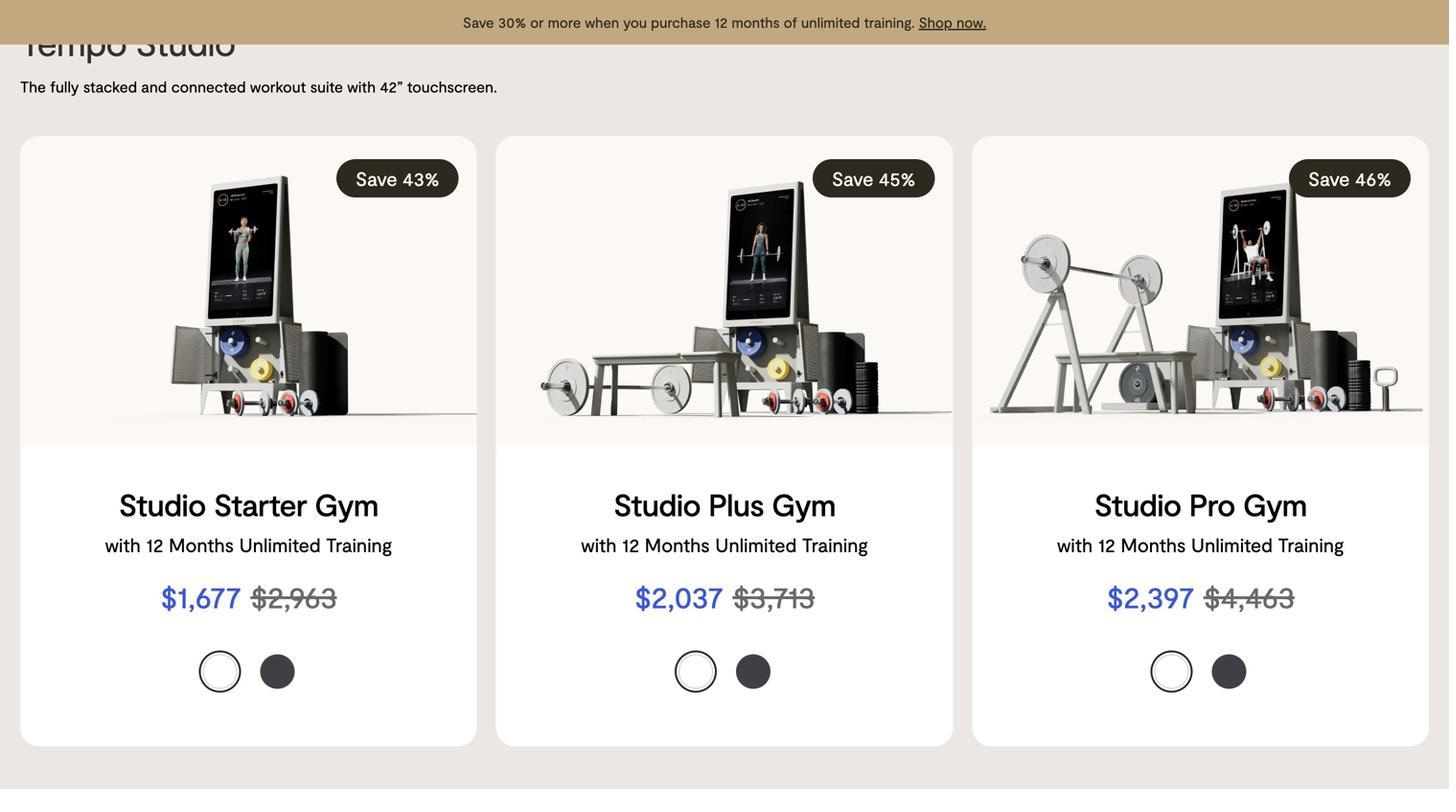 Task type: describe. For each thing, give the bounding box(es) containing it.
shop now. link
[[919, 13, 987, 31]]

months
[[732, 13, 780, 31]]

tempo
[[20, 19, 127, 63]]

of
[[784, 13, 797, 31]]

shop
[[919, 13, 953, 31]]

unlimited for pro
[[1191, 533, 1273, 556]]

unlimited for starter
[[239, 533, 321, 556]]

save 43%
[[356, 167, 440, 190]]

45%
[[879, 167, 916, 190]]

gym for studio starter gym
[[315, 486, 379, 523]]

training for studio plus gym
[[802, 533, 868, 556]]

studio starter gym
[[119, 486, 379, 523]]

touchscreen.
[[407, 77, 497, 96]]

unlimited for plus
[[715, 533, 797, 556]]

studio for studio starter gym
[[119, 486, 206, 523]]

$2,037
[[634, 577, 723, 614]]

save for studio pro gym
[[1309, 167, 1350, 190]]

now.
[[957, 13, 987, 31]]

studio plus gym
[[614, 486, 836, 523]]

save for studio starter gym
[[356, 167, 397, 190]]

the
[[20, 77, 46, 96]]

12 for studio plus gym
[[622, 533, 640, 556]]

gym for studio plus gym
[[772, 486, 836, 523]]

training for studio starter gym
[[326, 533, 392, 556]]

gym for studio pro gym
[[1243, 486, 1307, 523]]

and
[[141, 77, 167, 96]]

studio starter gym image
[[20, 136, 477, 446]]

$2,963
[[251, 577, 337, 614]]

with 12 months unlimited training for pro
[[1057, 533, 1344, 556]]

plus
[[709, 486, 764, 523]]

studio plus gym image
[[496, 136, 953, 446]]

starter
[[214, 486, 307, 523]]

save 45%
[[832, 167, 916, 190]]

the fully stacked and connected workout suite with 42" touchscreen.
[[20, 77, 497, 96]]

save left 30% at the left top of page
[[463, 13, 494, 31]]

fully
[[50, 77, 79, 96]]



Task type: vqa. For each thing, say whether or not it's contained in the screenshot.


Task type: locate. For each thing, give the bounding box(es) containing it.
0 horizontal spatial unlimited
[[239, 533, 321, 556]]

2 unlimited from the left
[[715, 533, 797, 556]]

with 12 months unlimited training
[[105, 533, 392, 556], [581, 533, 868, 556], [1057, 533, 1344, 556]]

training up $4,463
[[1278, 533, 1344, 556]]

0 horizontal spatial gym
[[315, 486, 379, 523]]

3 training from the left
[[1278, 533, 1344, 556]]

$1,677 $2,963
[[160, 577, 337, 614]]

with for studio starter gym
[[105, 533, 141, 556]]

save 30% or more when you purchase 12 months of unlimited training. shop now.
[[463, 13, 987, 31]]

12 for studio starter gym
[[146, 533, 164, 556]]

1 horizontal spatial with 12 months unlimited training
[[581, 533, 868, 556]]

1 horizontal spatial unlimited
[[715, 533, 797, 556]]

2 horizontal spatial unlimited
[[1191, 533, 1273, 556]]

12 left months
[[715, 13, 728, 31]]

1 horizontal spatial months
[[645, 533, 710, 556]]

12 for studio pro gym
[[1098, 533, 1116, 556]]

1 with 12 months unlimited training from the left
[[105, 533, 392, 556]]

more
[[548, 13, 581, 31]]

months up $2,037 on the bottom
[[645, 533, 710, 556]]

gym right pro
[[1243, 486, 1307, 523]]

$4,463
[[1204, 577, 1295, 614]]

12 up $2,037 on the bottom
[[622, 533, 640, 556]]

unlimited down plus
[[715, 533, 797, 556]]

1 unlimited from the left
[[239, 533, 321, 556]]

0 horizontal spatial with 12 months unlimited training
[[105, 533, 392, 556]]

42"
[[380, 77, 403, 96]]

with 12 months unlimited training down studio plus gym
[[581, 533, 868, 556]]

training
[[326, 533, 392, 556], [802, 533, 868, 556], [1278, 533, 1344, 556]]

3 with 12 months unlimited training from the left
[[1057, 533, 1344, 556]]

with 12 months unlimited training for starter
[[105, 533, 392, 556]]

training.
[[864, 13, 915, 31]]

2 horizontal spatial with 12 months unlimited training
[[1057, 533, 1344, 556]]

pro
[[1189, 486, 1236, 523]]

12
[[715, 13, 728, 31], [146, 533, 164, 556], [622, 533, 640, 556], [1098, 533, 1116, 556]]

gym right starter at the left bottom
[[315, 486, 379, 523]]

with 12 months unlimited training for plus
[[581, 533, 868, 556]]

suite
[[310, 77, 343, 96]]

save 46%
[[1309, 167, 1392, 190]]

$3,713
[[733, 577, 815, 614]]

studio
[[135, 19, 235, 63], [119, 486, 206, 523], [614, 486, 701, 523], [1094, 486, 1182, 523]]

months
[[169, 533, 234, 556], [645, 533, 710, 556], [1121, 533, 1186, 556]]

save left 43%
[[356, 167, 397, 190]]

with for studio pro gym
[[1057, 533, 1093, 556]]

2 gym from the left
[[772, 486, 836, 523]]

you
[[623, 13, 647, 31]]

gym right plus
[[772, 486, 836, 523]]

unlimited
[[239, 533, 321, 556], [715, 533, 797, 556], [1191, 533, 1273, 556]]

with for studio plus gym
[[581, 533, 617, 556]]

studio for studio pro gym
[[1094, 486, 1182, 523]]

2 months from the left
[[645, 533, 710, 556]]

gym
[[315, 486, 379, 523], [772, 486, 836, 523], [1243, 486, 1307, 523]]

1 gym from the left
[[315, 486, 379, 523]]

studio pro gym image
[[972, 136, 1429, 446]]

training up $2,963
[[326, 533, 392, 556]]

2 horizontal spatial months
[[1121, 533, 1186, 556]]

months for pro
[[1121, 533, 1186, 556]]

unlimited down pro
[[1191, 533, 1273, 556]]

$2,037 $3,713
[[634, 577, 815, 614]]

months up the $1,677
[[169, 533, 234, 556]]

43%
[[403, 167, 440, 190]]

months for starter
[[169, 533, 234, 556]]

30%
[[498, 13, 526, 31]]

tempo studio
[[20, 19, 235, 63]]

$1,677
[[160, 577, 241, 614]]

or
[[530, 13, 544, 31]]

studio pro gym
[[1094, 486, 1307, 523]]

training for studio pro gym
[[1278, 533, 1344, 556]]

2 horizontal spatial gym
[[1243, 486, 1307, 523]]

2 training from the left
[[802, 533, 868, 556]]

with
[[347, 77, 376, 96], [105, 533, 141, 556], [581, 533, 617, 556], [1057, 533, 1093, 556]]

purchase
[[651, 13, 711, 31]]

save left 46%
[[1309, 167, 1350, 190]]

studio for studio plus gym
[[614, 486, 701, 523]]

save
[[463, 13, 494, 31], [356, 167, 397, 190], [832, 167, 874, 190], [1309, 167, 1350, 190]]

months for plus
[[645, 533, 710, 556]]

12 up the $1,677
[[146, 533, 164, 556]]

with 12 months unlimited training down studio starter gym
[[105, 533, 392, 556]]

3 gym from the left
[[1243, 486, 1307, 523]]

save left "45%"
[[832, 167, 874, 190]]

1 horizontal spatial gym
[[772, 486, 836, 523]]

3 months from the left
[[1121, 533, 1186, 556]]

$2,397
[[1107, 577, 1194, 614]]

2 with 12 months unlimited training from the left
[[581, 533, 868, 556]]

0 horizontal spatial training
[[326, 533, 392, 556]]

unlimited down starter at the left bottom
[[239, 533, 321, 556]]

unlimited
[[801, 13, 860, 31]]

months up the $2,397
[[1121, 533, 1186, 556]]

save for studio plus gym
[[832, 167, 874, 190]]

with 12 months unlimited training down studio pro gym on the right bottom of the page
[[1057, 533, 1344, 556]]

training up '$3,713'
[[802, 533, 868, 556]]

12 up the $2,397
[[1098, 533, 1116, 556]]

$2,397 $4,463
[[1107, 577, 1295, 614]]

0 horizontal spatial months
[[169, 533, 234, 556]]

when
[[585, 13, 620, 31]]

stacked
[[83, 77, 137, 96]]

1 horizontal spatial training
[[802, 533, 868, 556]]

1 training from the left
[[326, 533, 392, 556]]

1 months from the left
[[169, 533, 234, 556]]

connected
[[171, 77, 246, 96]]

3 unlimited from the left
[[1191, 533, 1273, 556]]

46%
[[1356, 167, 1392, 190]]

2 horizontal spatial training
[[1278, 533, 1344, 556]]

workout
[[250, 77, 306, 96]]



